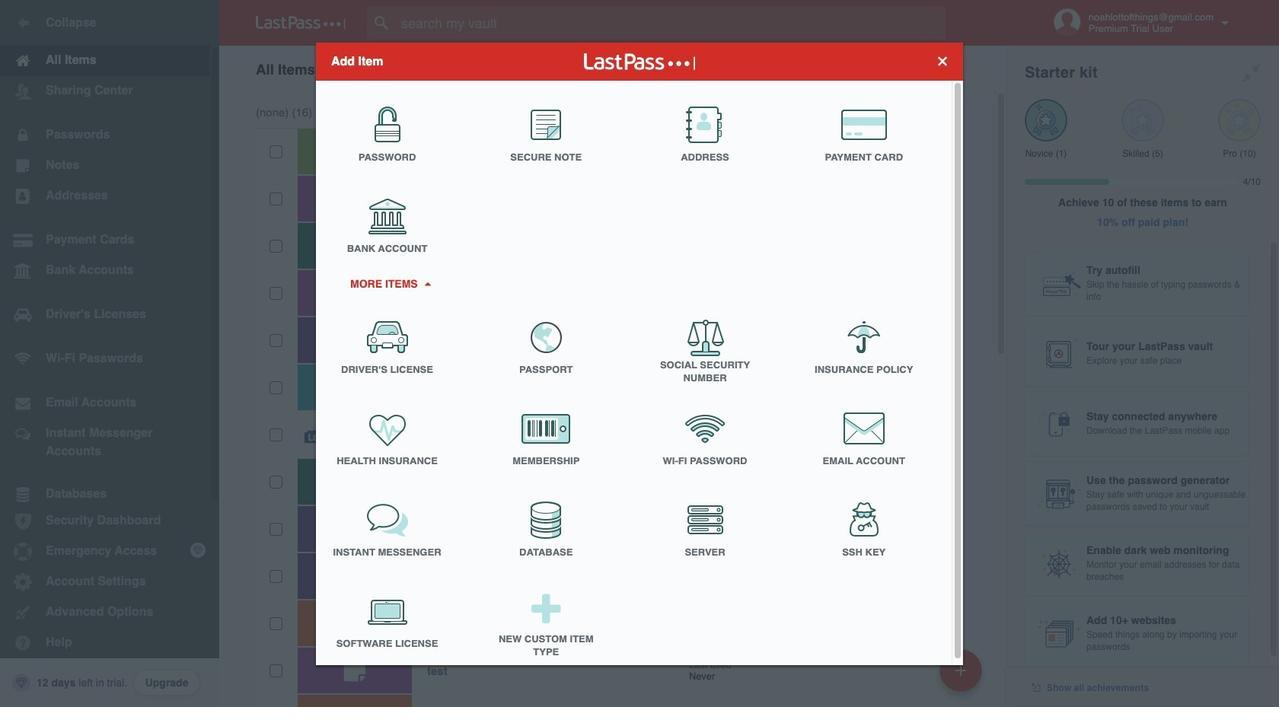 Task type: locate. For each thing, give the bounding box(es) containing it.
new item image
[[956, 665, 966, 676]]

Search search field
[[367, 6, 975, 40]]

new item navigation
[[934, 645, 991, 707]]

caret right image
[[422, 282, 433, 286]]

dialog
[[316, 42, 963, 670]]

main navigation navigation
[[0, 0, 219, 707]]

lastpass image
[[256, 16, 346, 30]]



Task type: vqa. For each thing, say whether or not it's contained in the screenshot.
New item icon
yes



Task type: describe. For each thing, give the bounding box(es) containing it.
search my vault text field
[[367, 6, 975, 40]]

vault options navigation
[[219, 46, 1007, 91]]



